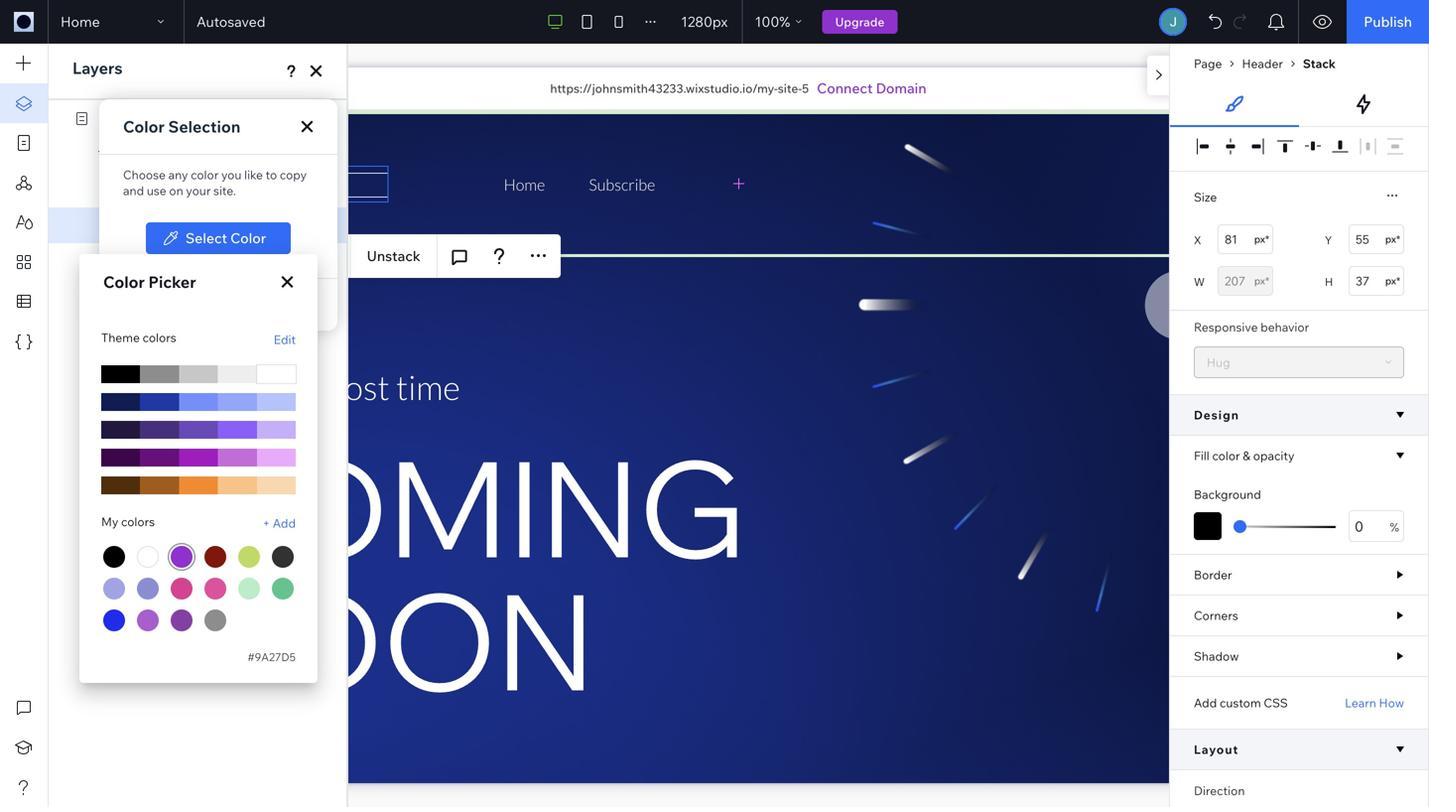 Task type: locate. For each thing, give the bounding box(es) containing it.
0 horizontal spatial stack
[[160, 217, 197, 234]]

1 vertical spatial page
[[100, 109, 133, 127]]

1 horizontal spatial page
[[1194, 56, 1223, 71]]

connect
[[817, 79, 873, 97]]

px* for w
[[1255, 275, 1270, 287]]

color left picker
[[103, 272, 145, 292]]

px* right x at the top right of the page
[[1255, 233, 1270, 245]]

0 vertical spatial stack
[[1303, 56, 1336, 71]]

1 vertical spatial color
[[103, 272, 145, 292]]

menu right horizontal in the top of the page
[[210, 181, 247, 198]]

fill color & opacity
[[1194, 448, 1295, 463]]

2 cell from the top
[[160, 360, 185, 377]]

add
[[273, 516, 296, 531], [1194, 695, 1217, 710]]

edit
[[274, 332, 296, 347]]

1 vertical spatial header
[[140, 145, 188, 163]]

1 cell from the top
[[160, 324, 185, 341]]

0 vertical spatial add
[[273, 516, 296, 531]]

design
[[1194, 408, 1240, 422]]

cell
[[160, 324, 185, 341], [160, 360, 185, 377]]

0 horizontal spatial add
[[273, 516, 296, 531]]

color selection
[[123, 117, 241, 137]]

1 vertical spatial colors
[[121, 514, 155, 529]]

0 vertical spatial cell
[[160, 324, 185, 341]]

None text field
[[1349, 266, 1405, 296], [1349, 510, 1405, 542], [1349, 266, 1405, 296], [1349, 510, 1405, 542]]

None text field
[[1218, 224, 1274, 254], [1349, 224, 1405, 254], [1218, 266, 1274, 296], [1218, 224, 1274, 254], [1349, 224, 1405, 254], [1218, 266, 1274, 296]]

0 vertical spatial page
[[1194, 56, 1223, 71]]

publish button
[[1347, 0, 1430, 44]]

0 vertical spatial menu
[[210, 181, 247, 198]]

0 horizontal spatial page
[[100, 109, 133, 127]]

hug
[[1207, 355, 1231, 370]]

footer
[[140, 395, 182, 413]]

selection
[[168, 117, 241, 137]]

cell up footer
[[160, 360, 185, 377]]

hamburger menu
[[140, 252, 254, 270]]

theme colors
[[101, 330, 176, 345]]

0 horizontal spatial header
[[140, 145, 188, 163]]

px* up responsive behavior
[[1255, 275, 1270, 287]]

colors right "my"
[[121, 514, 155, 529]]

menu for horizontal menu
[[210, 181, 247, 198]]

&
[[1243, 448, 1251, 463]]

autosaved
[[197, 13, 266, 30]]

page
[[1194, 56, 1223, 71], [100, 109, 133, 127]]

px* for x
[[1255, 233, 1270, 245]]

menu for hamburger menu
[[217, 252, 254, 270]]

px* for y
[[1386, 233, 1401, 245]]

0 vertical spatial colors
[[143, 330, 176, 345]]

1 vertical spatial menu
[[217, 252, 254, 270]]

header
[[1242, 56, 1284, 71], [140, 145, 188, 163]]

+
[[263, 516, 270, 531]]

100
[[755, 13, 780, 30]]

direction
[[1194, 783, 1245, 798]]

#9a27d5
[[248, 650, 296, 664]]

colors
[[143, 330, 176, 345], [121, 514, 155, 529]]

px* right h
[[1386, 275, 1401, 287]]

1280
[[681, 13, 713, 30]]

add right +
[[273, 516, 296, 531]]

horizontal
[[140, 181, 207, 198]]

+ add button
[[263, 515, 296, 531]]

size
[[1194, 190, 1217, 205]]

color
[[123, 117, 165, 137], [103, 272, 145, 292]]

unstack
[[367, 247, 421, 265]]

1 horizontal spatial add
[[1194, 695, 1217, 710]]

w
[[1194, 275, 1205, 289]]

px*
[[1255, 233, 1270, 245], [1386, 233, 1401, 245], [1255, 275, 1270, 287], [1386, 275, 1401, 287]]

%
[[780, 13, 791, 30]]

px* for h
[[1386, 275, 1401, 287]]

px* right y
[[1386, 233, 1401, 245]]

cell down the section
[[160, 324, 185, 341]]

learn
[[1345, 695, 1377, 710]]

color left selection
[[123, 117, 165, 137]]

0 vertical spatial header
[[1242, 56, 1284, 71]]

background
[[1194, 487, 1262, 502]]

0 vertical spatial color
[[123, 117, 165, 137]]

menu right hamburger
[[217, 252, 254, 270]]

color
[[1213, 448, 1241, 463]]

fill
[[1194, 448, 1210, 463]]

behavior
[[1261, 320, 1310, 335]]

corners
[[1194, 608, 1239, 623]]

add left custom
[[1194, 695, 1217, 710]]

page for page
[[1194, 56, 1223, 71]]

color for color picker
[[103, 272, 145, 292]]

theme
[[101, 330, 140, 345]]

1 vertical spatial cell
[[160, 360, 185, 377]]

5
[[802, 81, 809, 96]]

my
[[101, 514, 118, 529]]

responsive behavior
[[1194, 320, 1310, 335]]

menu
[[210, 181, 247, 198], [217, 252, 254, 270]]

colors right theme
[[143, 330, 176, 345]]

stack
[[1303, 56, 1336, 71], [160, 217, 197, 234]]



Task type: describe. For each thing, give the bounding box(es) containing it.
connect domain button
[[817, 78, 927, 98]]

border
[[1194, 567, 1233, 582]]

color for color selection
[[123, 117, 165, 137]]

1 horizontal spatial header
[[1242, 56, 1284, 71]]

custom
[[1220, 695, 1262, 710]]

page for page (home)
[[100, 109, 133, 127]]

my colors
[[101, 514, 155, 529]]

(home)
[[136, 109, 185, 127]]

how
[[1380, 695, 1405, 710]]

1 vertical spatial stack
[[160, 217, 197, 234]]

x
[[1194, 233, 1202, 247]]

shadow
[[1194, 649, 1239, 664]]

https://johnsmith43233.wixstudio.io/my-site-5 connect domain
[[550, 79, 927, 97]]

site-
[[778, 81, 802, 96]]

edit button
[[274, 332, 296, 348]]

opacity
[[1254, 448, 1295, 463]]

domain
[[876, 79, 927, 97]]

css
[[1264, 695, 1288, 710]]

add inside button
[[273, 516, 296, 531]]

responsive
[[1194, 320, 1258, 335]]

hamburger
[[140, 252, 214, 270]]

h
[[1325, 275, 1334, 289]]

section
[[140, 288, 190, 306]]

1 vertical spatial add
[[1194, 695, 1217, 710]]

publish
[[1364, 13, 1413, 30]]

px
[[713, 13, 728, 30]]

learn how link
[[1345, 695, 1405, 711]]

picker
[[148, 272, 196, 292]]

home
[[61, 13, 100, 30]]

layout
[[1194, 742, 1239, 757]]

avatar image
[[1162, 10, 1186, 34]]

y
[[1325, 233, 1333, 247]]

horizontal menu
[[140, 181, 247, 198]]

color picker
[[103, 272, 196, 292]]

+ add
[[263, 516, 296, 531]]

add custom css
[[1194, 695, 1288, 710]]

1280 px
[[681, 13, 728, 30]]

page (home)
[[100, 109, 185, 127]]

1 horizontal spatial stack
[[1303, 56, 1336, 71]]

100 %
[[755, 13, 791, 30]]

learn how
[[1345, 695, 1405, 710]]

layers
[[72, 58, 123, 78]]

https://johnsmith43233.wixstudio.io/my-
[[550, 81, 778, 96]]

colors for my colors
[[121, 514, 155, 529]]

colors for theme colors
[[143, 330, 176, 345]]



Task type: vqa. For each thing, say whether or not it's contained in the screenshot.
first Cell
yes



